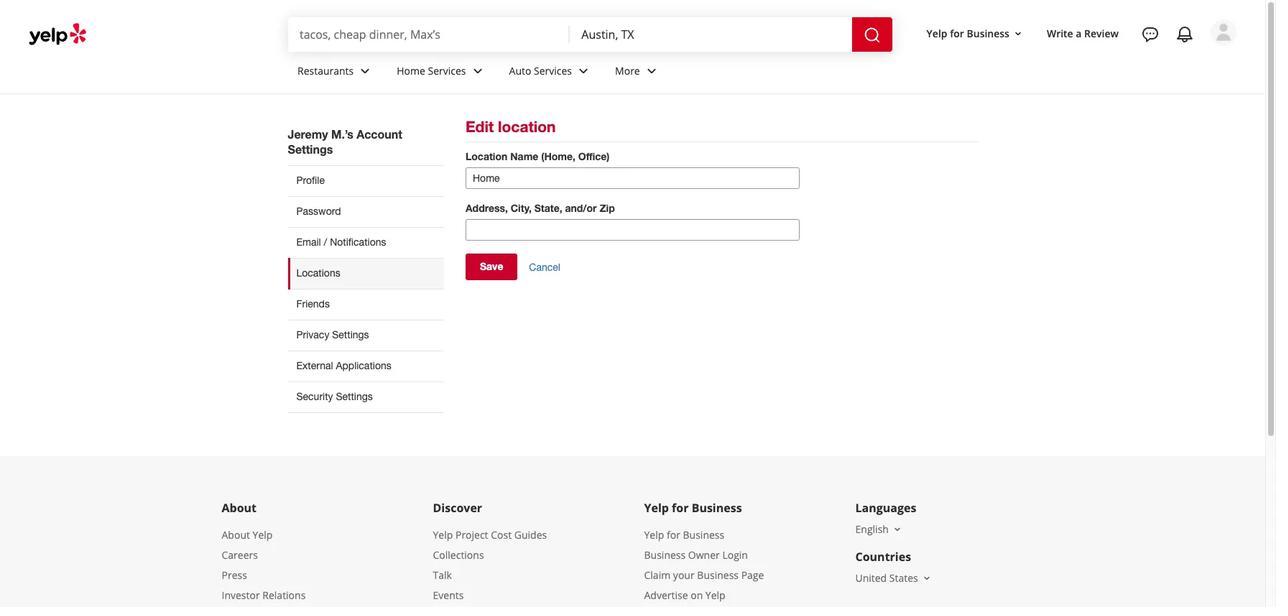 Task type: locate. For each thing, give the bounding box(es) containing it.
password link
[[288, 196, 444, 227]]

3 24 chevron down v2 image from the left
[[575, 62, 592, 79]]

1 none field from the left
[[300, 27, 558, 42]]

services right auto
[[534, 64, 572, 77]]

0 horizontal spatial 24 chevron down v2 image
[[357, 62, 374, 79]]

2 horizontal spatial 24 chevron down v2 image
[[575, 62, 592, 79]]

owner
[[688, 548, 720, 562]]

1 services from the left
[[428, 64, 466, 77]]

business
[[967, 26, 1009, 40], [692, 500, 742, 516], [683, 528, 724, 542], [644, 548, 686, 562], [697, 568, 739, 582]]

security settings link
[[288, 381, 444, 413]]

save
[[480, 260, 503, 272]]

2 vertical spatial for
[[667, 528, 680, 542]]

None text field
[[466, 167, 800, 189]]

events link
[[433, 588, 464, 602]]

jeremy
[[288, 127, 328, 141]]

jeremy m.'s account settings
[[288, 127, 402, 156]]

16 chevron down v2 image inside united states popup button
[[921, 572, 932, 584]]

yelp
[[927, 26, 947, 40], [644, 500, 669, 516], [253, 528, 273, 542], [433, 528, 453, 542], [644, 528, 664, 542], [705, 588, 725, 602]]

address,
[[466, 202, 508, 214]]

state,
[[534, 202, 562, 214]]

name
[[510, 150, 538, 162]]

services
[[428, 64, 466, 77], [534, 64, 572, 77]]

claim
[[644, 568, 671, 582]]

talk
[[433, 568, 452, 582]]

yelp for business business owner login claim your business page advertise on yelp
[[644, 528, 764, 602]]

settings down jeremy
[[288, 142, 333, 156]]

settings for security
[[336, 391, 373, 402]]

24 chevron down v2 image for home services
[[469, 62, 486, 79]]

16 chevron down v2 image for yelp for business
[[1012, 28, 1024, 39]]

24 chevron down v2 image for auto services
[[575, 62, 592, 79]]

settings inside security settings link
[[336, 391, 373, 402]]

/
[[324, 236, 327, 248]]

16 chevron down v2 image
[[1012, 28, 1024, 39], [921, 572, 932, 584]]

0 vertical spatial about
[[222, 500, 257, 516]]

1 vertical spatial 16 chevron down v2 image
[[921, 572, 932, 584]]

settings up external applications
[[332, 329, 369, 341]]

write a review link
[[1041, 21, 1124, 46]]

0 horizontal spatial none field
[[300, 27, 558, 42]]

none field up business categories element
[[581, 27, 840, 42]]

countries
[[855, 549, 911, 565]]

friends link
[[288, 289, 444, 320]]

none field up the home services
[[300, 27, 558, 42]]

about up about yelp link
[[222, 500, 257, 516]]

1 vertical spatial yelp for business
[[644, 500, 742, 516]]

1 horizontal spatial yelp for business
[[927, 26, 1009, 40]]

claim your business page link
[[644, 568, 764, 582]]

city,
[[511, 202, 532, 214]]

about for about yelp careers press investor relations
[[222, 528, 250, 542]]

24 chevron down v2 image inside auto services link
[[575, 62, 592, 79]]

languages
[[855, 500, 916, 516]]

0 vertical spatial for
[[950, 26, 964, 40]]

about inside about yelp careers press investor relations
[[222, 528, 250, 542]]

24 chevron down v2 image right auto services
[[575, 62, 592, 79]]

business inside button
[[967, 26, 1009, 40]]

1 vertical spatial about
[[222, 528, 250, 542]]

home services
[[397, 64, 466, 77]]

0 horizontal spatial 16 chevron down v2 image
[[921, 572, 932, 584]]

None field
[[300, 27, 558, 42], [581, 27, 840, 42]]

yelp project cost guides collections talk events
[[433, 528, 547, 602]]

settings inside privacy settings link
[[332, 329, 369, 341]]

1 horizontal spatial services
[[534, 64, 572, 77]]

privacy settings link
[[288, 320, 444, 351]]

restaurants
[[297, 64, 354, 77]]

privacy
[[296, 329, 329, 341]]

about
[[222, 500, 257, 516], [222, 528, 250, 542]]

2 services from the left
[[534, 64, 572, 77]]

yelp up collections
[[433, 528, 453, 542]]

2 24 chevron down v2 image from the left
[[469, 62, 486, 79]]

2 about from the top
[[222, 528, 250, 542]]

yelp right search image
[[927, 26, 947, 40]]

restaurants link
[[286, 52, 385, 93]]

2 none field from the left
[[581, 27, 840, 42]]

0 vertical spatial settings
[[288, 142, 333, 156]]

search image
[[863, 26, 881, 44]]

security settings
[[296, 391, 373, 402]]

user actions element
[[915, 18, 1257, 106]]

messages image
[[1142, 26, 1159, 43]]

16 chevron down v2 image left write
[[1012, 28, 1024, 39]]

1 vertical spatial settings
[[332, 329, 369, 341]]

collections
[[433, 548, 484, 562]]

for inside yelp for business business owner login claim your business page advertise on yelp
[[667, 528, 680, 542]]

investor
[[222, 588, 260, 602]]

locations
[[296, 267, 340, 279]]

1 about from the top
[[222, 500, 257, 516]]

friends
[[296, 298, 330, 310]]

yelp up careers link on the bottom
[[253, 528, 273, 542]]

write
[[1047, 26, 1073, 40]]

on
[[691, 588, 703, 602]]

None text field
[[466, 219, 800, 241]]

0 horizontal spatial yelp for business
[[644, 500, 742, 516]]

about for about
[[222, 500, 257, 516]]

16 chevron down v2 image right 'states' at the bottom right
[[921, 572, 932, 584]]

business categories element
[[286, 52, 1237, 93]]

press
[[222, 568, 247, 582]]

notifications image
[[1176, 26, 1193, 43]]

24 chevron down v2 image inside "home services" link
[[469, 62, 486, 79]]

services for home services
[[428, 64, 466, 77]]

None search field
[[288, 17, 895, 52]]

0 horizontal spatial services
[[428, 64, 466, 77]]

yelp for business
[[927, 26, 1009, 40], [644, 500, 742, 516]]

16 chevron down v2 image inside yelp for business button
[[1012, 28, 1024, 39]]

auto services
[[509, 64, 572, 77]]

0 vertical spatial 16 chevron down v2 image
[[1012, 28, 1024, 39]]

settings inside jeremy m.'s account settings
[[288, 142, 333, 156]]

profile
[[296, 175, 325, 186]]

auto
[[509, 64, 531, 77]]

notifications
[[330, 236, 386, 248]]

1 24 chevron down v2 image from the left
[[357, 62, 374, 79]]

24 chevron down v2 image right restaurants
[[357, 62, 374, 79]]

external
[[296, 360, 333, 371]]

settings down applications
[[336, 391, 373, 402]]

0 vertical spatial yelp for business
[[927, 26, 1009, 40]]

press link
[[222, 568, 247, 582]]

24 chevron down v2 image
[[357, 62, 374, 79], [469, 62, 486, 79], [575, 62, 592, 79]]

24 chevron down v2 image inside restaurants link
[[357, 62, 374, 79]]

1 horizontal spatial 16 chevron down v2 image
[[1012, 28, 1024, 39]]

address, city, state, and/or zip
[[466, 202, 615, 214]]

for
[[950, 26, 964, 40], [672, 500, 689, 516], [667, 528, 680, 542]]

location
[[466, 150, 507, 162]]

review
[[1084, 26, 1119, 40]]

1 horizontal spatial 24 chevron down v2 image
[[469, 62, 486, 79]]

events
[[433, 588, 464, 602]]

settings
[[288, 142, 333, 156], [332, 329, 369, 341], [336, 391, 373, 402]]

locations link
[[288, 258, 444, 289]]

Find text field
[[300, 27, 558, 42]]

1 horizontal spatial none field
[[581, 27, 840, 42]]

services right home
[[428, 64, 466, 77]]

2 vertical spatial settings
[[336, 391, 373, 402]]

business owner login link
[[644, 548, 748, 562]]

about up careers
[[222, 528, 250, 542]]

more
[[615, 64, 640, 77]]

24 chevron down v2 image left auto
[[469, 62, 486, 79]]



Task type: describe. For each thing, give the bounding box(es) containing it.
save button
[[466, 254, 518, 280]]

about yelp careers press investor relations
[[222, 528, 306, 602]]

external applications
[[296, 360, 391, 371]]

none field near
[[581, 27, 840, 42]]

none field find
[[300, 27, 558, 42]]

location
[[498, 118, 556, 136]]

office)
[[578, 150, 610, 162]]

16 chevron down v2 image
[[892, 524, 903, 535]]

yelp for business inside button
[[927, 26, 1009, 40]]

home services link
[[385, 52, 498, 93]]

collections link
[[433, 548, 484, 562]]

auto services link
[[498, 52, 604, 93]]

zip
[[600, 202, 615, 214]]

talk link
[[433, 568, 452, 582]]

16 chevron down v2 image for united states
[[921, 572, 932, 584]]

jeremy m. image
[[1211, 19, 1237, 45]]

a
[[1076, 26, 1082, 40]]

careers
[[222, 548, 258, 562]]

edit location
[[466, 118, 556, 136]]

services for auto services
[[534, 64, 572, 77]]

yelp inside about yelp careers press investor relations
[[253, 528, 273, 542]]

security
[[296, 391, 333, 402]]

yelp up claim
[[644, 528, 664, 542]]

careers link
[[222, 548, 258, 562]]

cancel link
[[529, 261, 560, 274]]

privacy settings
[[296, 329, 369, 341]]

project
[[455, 528, 488, 542]]

profile link
[[288, 165, 444, 196]]

m.'s
[[331, 127, 353, 141]]

account
[[357, 127, 402, 141]]

yelp inside yelp project cost guides collections talk events
[[433, 528, 453, 542]]

yelp project cost guides link
[[433, 528, 547, 542]]

cancel
[[529, 261, 560, 273]]

24 chevron down v2 image for restaurants
[[357, 62, 374, 79]]

advertise on yelp link
[[644, 588, 725, 602]]

relations
[[262, 588, 306, 602]]

investor relations link
[[222, 588, 306, 602]]

yelp right on
[[705, 588, 725, 602]]

Near text field
[[581, 27, 840, 42]]

email / notifications link
[[288, 227, 444, 258]]

united states button
[[855, 571, 932, 585]]

united states
[[855, 571, 918, 585]]

states
[[889, 571, 918, 585]]

for inside button
[[950, 26, 964, 40]]

settings for privacy
[[332, 329, 369, 341]]

location name (home, office)
[[466, 150, 610, 162]]

login
[[722, 548, 748, 562]]

your
[[673, 568, 695, 582]]

24 chevron down v2 image
[[643, 62, 660, 79]]

page
[[741, 568, 764, 582]]

cost
[[491, 528, 512, 542]]

home
[[397, 64, 425, 77]]

applications
[[336, 360, 391, 371]]

password
[[296, 205, 341, 217]]

yelp up yelp for business link
[[644, 500, 669, 516]]

(home,
[[541, 150, 575, 162]]

yelp inside button
[[927, 26, 947, 40]]

discover
[[433, 500, 482, 516]]

advertise
[[644, 588, 688, 602]]

guides
[[514, 528, 547, 542]]

external applications link
[[288, 351, 444, 381]]

united
[[855, 571, 887, 585]]

write a review
[[1047, 26, 1119, 40]]

about yelp link
[[222, 528, 273, 542]]

and/or
[[565, 202, 597, 214]]

english button
[[855, 522, 903, 536]]

yelp for business button
[[921, 21, 1030, 46]]

yelp for business link
[[644, 528, 724, 542]]

email
[[296, 236, 321, 248]]

more link
[[604, 52, 672, 93]]

edit
[[466, 118, 494, 136]]

email / notifications
[[296, 236, 386, 248]]

1 vertical spatial for
[[672, 500, 689, 516]]

english
[[855, 522, 889, 536]]



Task type: vqa. For each thing, say whether or not it's contained in the screenshot.
Terms
no



